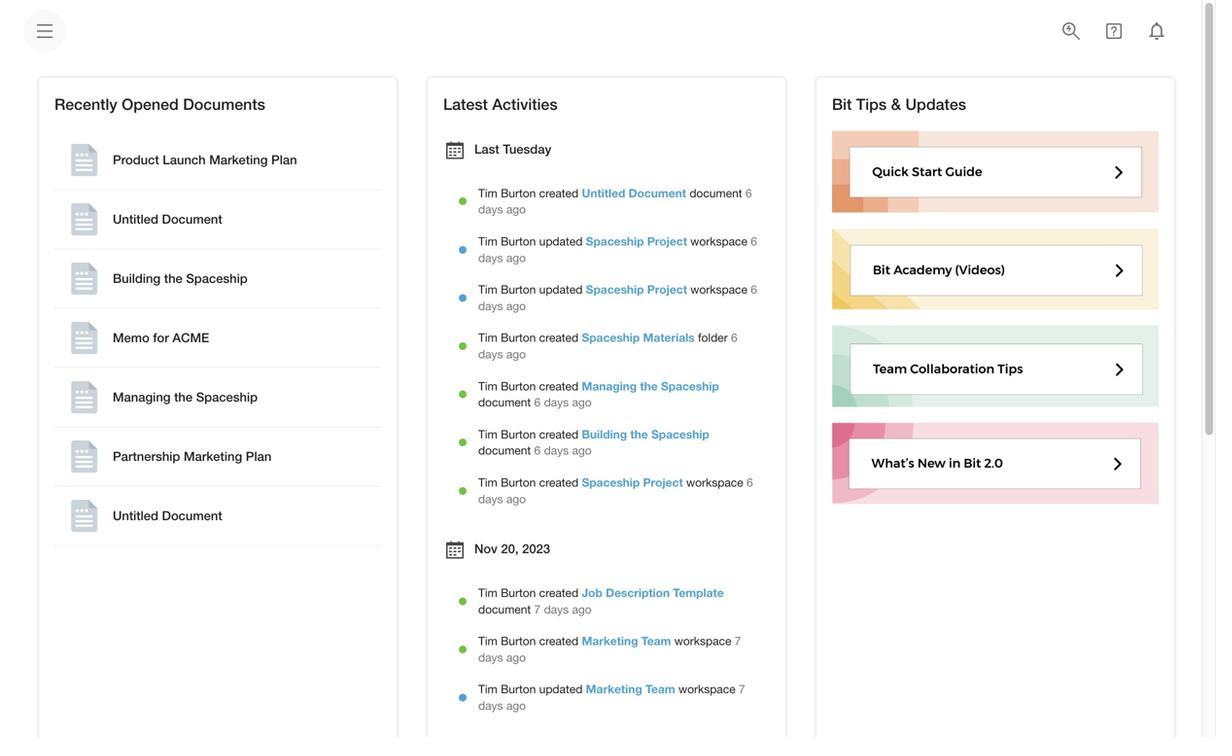 Task type: vqa. For each thing, say whether or not it's contained in the screenshot.


Task type: locate. For each thing, give the bounding box(es) containing it.
1 horizontal spatial managing
[[582, 379, 637, 393]]

plan inside 'link'
[[246, 449, 272, 464]]

untitled document down partnership
[[113, 508, 222, 523]]

1 vertical spatial 7 days ago
[[478, 682, 745, 712]]

memo for acme
[[113, 330, 209, 345]]

1 horizontal spatial managing the spaceship link
[[582, 379, 719, 393]]

burton for the rightmost the "building the spaceship" link
[[501, 427, 536, 441]]

1 vertical spatial building the spaceship link
[[582, 427, 710, 441]]

0 vertical spatial marketing team link
[[582, 634, 671, 648]]

1 tim burton updated spaceship project workspace from the top
[[478, 234, 748, 248]]

tim for middle spaceship project link
[[478, 283, 498, 296]]

tim burton updated spaceship project workspace down tim burton created untitled document document
[[478, 234, 748, 248]]

1 vertical spatial team
[[646, 682, 675, 696]]

20,
[[501, 541, 519, 556]]

spaceship project link
[[586, 234, 687, 248], [586, 283, 687, 296], [582, 475, 683, 489]]

document inside tim burton created job description template document 7 days ago
[[478, 602, 531, 616]]

1 horizontal spatial building the spaceship link
[[582, 427, 710, 441]]

updated
[[539, 234, 583, 248], [539, 283, 583, 296], [539, 682, 583, 696]]

marketing down the tim burton created marketing team workspace
[[586, 682, 642, 696]]

burton inside 'tim burton created building the spaceship document 6 days ago'
[[501, 427, 536, 441]]

updated for top spaceship project link
[[539, 234, 583, 248]]

2 updated from the top
[[539, 283, 583, 296]]

created down tim burton created job description template document 7 days ago
[[539, 634, 579, 648]]

description
[[606, 586, 670, 599]]

bit
[[832, 95, 852, 113]]

tim burton updated spaceship project workspace for middle spaceship project link
[[478, 283, 748, 296]]

1 burton from the top
[[501, 186, 536, 200]]

managing the spaceship link up partnership marketing plan 'link'
[[58, 372, 377, 422]]

the down spaceship materials link
[[640, 379, 658, 393]]

0 horizontal spatial building
[[113, 271, 161, 286]]

2 tim burton updated spaceship project workspace from the top
[[478, 283, 748, 296]]

burton
[[501, 186, 536, 200], [501, 234, 536, 248], [501, 283, 536, 296], [501, 331, 536, 344], [501, 379, 536, 393], [501, 427, 536, 441], [501, 475, 536, 489], [501, 586, 536, 599], [501, 634, 536, 648], [501, 682, 536, 696]]

project down tim burton created untitled document document
[[647, 234, 687, 248]]

document
[[629, 186, 686, 200], [162, 211, 222, 226], [162, 508, 222, 523]]

2 6 days ago from the top
[[478, 234, 757, 264]]

last tuesday
[[474, 141, 551, 156]]

managing inside 'tim burton created managing the spaceship document 6 days ago'
[[582, 379, 637, 393]]

building down 'tim burton created managing the spaceship document 6 days ago'
[[582, 427, 627, 441]]

burton for right 'managing the spaceship' link
[[501, 379, 536, 393]]

recently
[[54, 95, 117, 113]]

6 tim from the top
[[478, 427, 498, 441]]

marketing
[[209, 152, 268, 167], [184, 449, 242, 464], [582, 634, 638, 648], [586, 682, 642, 696]]

4 burton from the top
[[501, 331, 536, 344]]

1 updated from the top
[[539, 234, 583, 248]]

burton inside 'tim burton created managing the spaceship document 6 days ago'
[[501, 379, 536, 393]]

tim inside 'tim burton created building the spaceship document 6 days ago'
[[478, 427, 498, 441]]

1 7 days ago from the top
[[478, 634, 741, 664]]

tim inside 'tim burton created managing the spaceship document 6 days ago'
[[478, 379, 498, 393]]

days
[[478, 202, 503, 216], [478, 251, 503, 264], [478, 299, 503, 312], [478, 347, 503, 361], [544, 395, 569, 409], [544, 444, 569, 457], [478, 492, 503, 505], [544, 602, 569, 616], [478, 650, 503, 664], [478, 699, 503, 712]]

1 vertical spatial spaceship project link
[[586, 283, 687, 296]]

untitled document link for tim burton
[[582, 186, 686, 200]]

created down 'tim burton created managing the spaceship document 6 days ago'
[[539, 427, 579, 441]]

tim inside tim burton created job description template document 7 days ago
[[478, 586, 498, 599]]

2 created from the top
[[539, 331, 579, 344]]

7 burton from the top
[[501, 475, 536, 489]]

building the spaceship link
[[58, 253, 377, 304], [582, 427, 710, 441]]

building inside 'tim burton created building the spaceship document 6 days ago'
[[582, 427, 627, 441]]

10 tim from the top
[[478, 682, 498, 696]]

0 horizontal spatial building the spaceship link
[[58, 253, 377, 304]]

1 vertical spatial 7
[[735, 634, 741, 648]]

created
[[539, 186, 579, 200], [539, 331, 579, 344], [539, 379, 579, 393], [539, 427, 579, 441], [539, 475, 579, 489], [539, 586, 579, 599], [539, 634, 579, 648]]

tim
[[478, 186, 498, 200], [478, 234, 498, 248], [478, 283, 498, 296], [478, 331, 498, 344], [478, 379, 498, 393], [478, 427, 498, 441], [478, 475, 498, 489], [478, 586, 498, 599], [478, 634, 498, 648], [478, 682, 498, 696]]

updated down the tim burton created marketing team workspace
[[539, 682, 583, 696]]

the inside 'tim burton created building the spaceship document 6 days ago'
[[630, 427, 648, 441]]

created inside 'tim burton created building the spaceship document 6 days ago'
[[539, 427, 579, 441]]

nov 20, 2023
[[474, 541, 550, 556]]

spaceship down materials
[[661, 379, 719, 393]]

6 days ago
[[478, 186, 752, 216], [478, 234, 757, 264], [478, 283, 757, 312], [478, 331, 738, 361], [478, 475, 753, 505]]

1 untitled document from the top
[[113, 211, 222, 226]]

for
[[153, 330, 169, 345]]

project for top spaceship project link
[[647, 234, 687, 248]]

8 tim from the top
[[478, 586, 498, 599]]

document for tim burton created building the spaceship document 6 days ago
[[478, 444, 531, 457]]

7 days ago
[[478, 634, 741, 664], [478, 682, 745, 712]]

0 vertical spatial document
[[629, 186, 686, 200]]

marketing down managing the spaceship
[[184, 449, 242, 464]]

tim for top spaceship project link
[[478, 234, 498, 248]]

1 vertical spatial project
[[647, 283, 687, 296]]

spaceship project link down 'tim burton created building the spaceship document 6 days ago'
[[582, 475, 683, 489]]

document inside 'tim burton created building the spaceship document 6 days ago'
[[478, 444, 531, 457]]

document inside 'tim burton created managing the spaceship document 6 days ago'
[[478, 395, 531, 409]]

tim burton updated spaceship project workspace
[[478, 234, 748, 248], [478, 283, 748, 296]]

tim burton updated spaceship project workspace up tim burton created spaceship materials folder at the top of page
[[478, 283, 748, 296]]

spaceship inside 'tim burton created managing the spaceship document 6 days ago'
[[661, 379, 719, 393]]

the inside 'tim burton created managing the spaceship document 6 days ago'
[[640, 379, 658, 393]]

untitled document
[[113, 211, 222, 226], [113, 508, 222, 523]]

8 burton from the top
[[501, 586, 536, 599]]

managing the spaceship link
[[58, 372, 377, 422], [582, 379, 719, 393]]

product launch marketing plan
[[113, 152, 297, 167]]

2 vertical spatial updated
[[539, 682, 583, 696]]

partnership marketing plan
[[113, 449, 272, 464]]

3 created from the top
[[539, 379, 579, 393]]

5 created from the top
[[539, 475, 579, 489]]

0 vertical spatial updated
[[539, 234, 583, 248]]

spaceship
[[586, 234, 644, 248], [186, 271, 248, 286], [586, 283, 644, 296], [582, 331, 640, 344], [661, 379, 719, 393], [196, 389, 258, 404], [651, 427, 710, 441], [582, 475, 640, 489]]

tim for marketing team link associated with updated
[[478, 682, 498, 696]]

spaceship up tim burton created spaceship project workspace
[[651, 427, 710, 441]]

1 created from the top
[[539, 186, 579, 200]]

managing the spaceship link down spaceship materials link
[[582, 379, 719, 393]]

10 burton from the top
[[501, 682, 536, 696]]

created for managing the spaceship
[[539, 379, 579, 393]]

0 vertical spatial team
[[641, 634, 671, 648]]

3 6 days ago from the top
[[478, 283, 757, 312]]

0 vertical spatial project
[[647, 234, 687, 248]]

project up materials
[[647, 283, 687, 296]]

spaceship project link down tim burton created untitled document document
[[586, 234, 687, 248]]

partnership marketing plan link
[[58, 431, 377, 482]]

project down 'tim burton created building the spaceship document 6 days ago'
[[643, 475, 683, 489]]

spaceship project link up spaceship materials link
[[586, 283, 687, 296]]

nov
[[474, 541, 498, 556]]

burton for marketing team link for created
[[501, 634, 536, 648]]

marketing right launch
[[209, 152, 268, 167]]

2 vertical spatial 7
[[739, 682, 745, 696]]

marketing team link for updated
[[586, 682, 675, 696]]

plan
[[271, 152, 297, 167], [246, 449, 272, 464]]

tim burton updated spaceship project workspace for top spaceship project link
[[478, 234, 748, 248]]

team down the tim burton created marketing team workspace
[[646, 682, 675, 696]]

burton inside tim burton created job description template document 7 days ago
[[501, 586, 536, 599]]

0 vertical spatial building the spaceship link
[[58, 253, 377, 304]]

bit tips & updates
[[832, 95, 967, 113]]

ago inside tim burton created job description template document 7 days ago
[[572, 602, 592, 616]]

the
[[164, 271, 183, 286], [640, 379, 658, 393], [174, 389, 193, 404], [630, 427, 648, 441]]

days inside 'tim burton created managing the spaceship document 6 days ago'
[[544, 395, 569, 409]]

tim burton created job description template document 7 days ago
[[478, 586, 724, 616]]

the up tim burton created spaceship project workspace
[[630, 427, 648, 441]]

6 created from the top
[[539, 586, 579, 599]]

1 vertical spatial plan
[[246, 449, 272, 464]]

materials
[[643, 331, 695, 344]]

managing up partnership
[[113, 389, 171, 404]]

9 burton from the top
[[501, 634, 536, 648]]

7 days ago up tim burton updated marketing team workspace
[[478, 634, 741, 664]]

untitled
[[582, 186, 626, 200], [113, 211, 158, 226], [113, 508, 158, 523]]

managing
[[582, 379, 637, 393], [113, 389, 171, 404]]

spaceship down the memo for acme link
[[196, 389, 258, 404]]

updated down tim burton created untitled document document
[[539, 234, 583, 248]]

1 vertical spatial building
[[582, 427, 627, 441]]

created down 'tim burton created building the spaceship document 6 days ago'
[[539, 475, 579, 489]]

&
[[891, 95, 901, 113]]

spaceship materials link
[[582, 331, 695, 344]]

created up 'tim burton created managing the spaceship document 6 days ago'
[[539, 331, 579, 344]]

2 vertical spatial project
[[643, 475, 683, 489]]

0 vertical spatial plan
[[271, 152, 297, 167]]

3 tim from the top
[[478, 283, 498, 296]]

5 tim from the top
[[478, 379, 498, 393]]

0 vertical spatial spaceship project link
[[586, 234, 687, 248]]

untitled document link
[[582, 186, 686, 200], [58, 194, 377, 244], [58, 490, 377, 541]]

workspace
[[691, 234, 748, 248], [691, 283, 748, 296], [686, 475, 743, 489], [675, 634, 732, 648], [679, 682, 736, 696]]

6
[[746, 186, 752, 200], [751, 234, 757, 248], [751, 283, 757, 296], [731, 331, 738, 344], [534, 395, 541, 409], [534, 444, 541, 457], [747, 475, 753, 489]]

0 vertical spatial untitled document
[[113, 211, 222, 226]]

5 6 days ago from the top
[[478, 475, 753, 505]]

6 days ago for middle spaceship project link
[[478, 283, 757, 312]]

created down tuesday on the left top of the page
[[539, 186, 579, 200]]

2 tim from the top
[[478, 234, 498, 248]]

7 tim from the top
[[478, 475, 498, 489]]

team down job description template link
[[641, 634, 671, 648]]

ago inside 'tim burton created managing the spaceship document 6 days ago'
[[572, 395, 592, 409]]

building the spaceship link up the memo for acme link
[[58, 253, 377, 304]]

6 days ago for top spaceship project link
[[478, 234, 757, 264]]

6 days ago for the bottom spaceship project link
[[478, 475, 753, 505]]

marketing team link
[[582, 634, 671, 648], [586, 682, 675, 696]]

created for job description template
[[539, 586, 579, 599]]

2 burton from the top
[[501, 234, 536, 248]]

project
[[647, 234, 687, 248], [647, 283, 687, 296], [643, 475, 683, 489]]

7 created from the top
[[539, 634, 579, 648]]

ago inside 'tim burton created building the spaceship document 6 days ago'
[[572, 444, 592, 457]]

marketing down tim burton created job description template document 7 days ago
[[582, 634, 638, 648]]

7 days ago for updated
[[478, 682, 745, 712]]

untitled document up building the spaceship
[[113, 211, 222, 226]]

created left job
[[539, 586, 579, 599]]

latest
[[443, 95, 488, 113]]

updated up tim burton created spaceship materials folder at the top of page
[[539, 283, 583, 296]]

created down tim burton created spaceship materials folder at the top of page
[[539, 379, 579, 393]]

created for spaceship project
[[539, 475, 579, 489]]

6 burton from the top
[[501, 427, 536, 441]]

1 6 days ago from the top
[[478, 186, 752, 216]]

1 vertical spatial tim burton updated spaceship project workspace
[[478, 283, 748, 296]]

1 horizontal spatial building
[[582, 427, 627, 441]]

0 vertical spatial tim burton updated spaceship project workspace
[[478, 234, 748, 248]]

created inside tim burton created job description template document 7 days ago
[[539, 586, 579, 599]]

marketing team link down the tim burton created marketing team workspace
[[586, 682, 675, 696]]

building the spaceship link up tim burton created spaceship project workspace
[[582, 427, 710, 441]]

tim burton updated marketing team workspace
[[478, 682, 736, 696]]

plan inside "link"
[[271, 152, 297, 167]]

7 for tim burton updated marketing team workspace
[[739, 682, 745, 696]]

9 tim from the top
[[478, 634, 498, 648]]

marketing team link down tim burton created job description template document 7 days ago
[[582, 634, 671, 648]]

managing down tim burton created spaceship materials folder at the top of page
[[582, 379, 637, 393]]

recently opened documents
[[54, 95, 265, 113]]

document
[[690, 186, 742, 200], [478, 395, 531, 409], [478, 444, 531, 457], [478, 602, 531, 616]]

building
[[113, 271, 161, 286], [582, 427, 627, 441]]

2 7 days ago from the top
[[478, 682, 745, 712]]

created inside 'tim burton created managing the spaceship document 6 days ago'
[[539, 379, 579, 393]]

0 vertical spatial 7
[[534, 602, 541, 616]]

spaceship down 'tim burton created building the spaceship document 6 days ago'
[[582, 475, 640, 489]]

7
[[534, 602, 541, 616], [735, 634, 741, 648], [739, 682, 745, 696]]

1 vertical spatial updated
[[539, 283, 583, 296]]

0 horizontal spatial managing the spaceship link
[[58, 372, 377, 422]]

last
[[474, 141, 500, 156]]

ago
[[506, 202, 526, 216], [506, 251, 526, 264], [506, 299, 526, 312], [506, 347, 526, 361], [572, 395, 592, 409], [572, 444, 592, 457], [506, 492, 526, 505], [572, 602, 592, 616], [506, 650, 526, 664], [506, 699, 526, 712]]

building up 'memo'
[[113, 271, 161, 286]]

memo
[[113, 330, 150, 345]]

3 updated from the top
[[539, 682, 583, 696]]

5 burton from the top
[[501, 379, 536, 393]]

tim for the bottom spaceship project link
[[478, 475, 498, 489]]

created for untitled document
[[539, 186, 579, 200]]

latest activities
[[443, 95, 558, 113]]

4 tim from the top
[[478, 331, 498, 344]]

1 vertical spatial untitled document
[[113, 508, 222, 523]]

4 6 days ago from the top
[[478, 331, 738, 361]]

spaceship up 'tim burton created managing the spaceship document 6 days ago'
[[582, 331, 640, 344]]

tim burton created untitled document document
[[478, 186, 742, 200]]

team
[[641, 634, 671, 648], [646, 682, 675, 696]]

1 vertical spatial marketing team link
[[586, 682, 675, 696]]

tim burton created building the spaceship document 6 days ago
[[478, 427, 710, 457]]

marketing inside "link"
[[209, 152, 268, 167]]

4 created from the top
[[539, 427, 579, 441]]

0 vertical spatial 7 days ago
[[478, 634, 741, 664]]

3 burton from the top
[[501, 283, 536, 296]]

7 days ago down the tim burton created marketing team workspace
[[478, 682, 745, 712]]

partnership
[[113, 449, 180, 464]]



Task type: describe. For each thing, give the bounding box(es) containing it.
created for building the spaceship
[[539, 427, 579, 441]]

marketing team link for created
[[582, 634, 671, 648]]

spaceship up the memo for acme link
[[186, 271, 248, 286]]

tips
[[856, 95, 887, 113]]

2 vertical spatial untitled
[[113, 508, 158, 523]]

product launch marketing plan link
[[58, 135, 377, 185]]

job
[[582, 586, 603, 599]]

tim for spaceship materials link
[[478, 331, 498, 344]]

1 vertical spatial untitled
[[113, 211, 158, 226]]

activities
[[492, 95, 558, 113]]

burton for the bottom spaceship project link
[[501, 475, 536, 489]]

acme
[[172, 330, 209, 345]]

team for updated
[[646, 682, 675, 696]]

days inside 'tim burton created building the spaceship document 6 days ago'
[[544, 444, 569, 457]]

tim burton created marketing team workspace
[[478, 634, 732, 648]]

tim for right 'managing the spaceship' link
[[478, 379, 498, 393]]

1 vertical spatial document
[[162, 211, 222, 226]]

burton for marketing team link associated with updated
[[501, 682, 536, 696]]

days inside tim burton created job description template document 7 days ago
[[544, 602, 569, 616]]

tim for marketing team link for created
[[478, 634, 498, 648]]

documents
[[183, 95, 265, 113]]

folder
[[698, 331, 728, 344]]

7 inside tim burton created job description template document 7 days ago
[[534, 602, 541, 616]]

the up 'memo for acme'
[[164, 271, 183, 286]]

2 vertical spatial document
[[162, 508, 222, 523]]

burton for job description template link
[[501, 586, 536, 599]]

7 for tim burton created marketing team workspace
[[735, 634, 741, 648]]

burton for top spaceship project link
[[501, 234, 536, 248]]

2 untitled document from the top
[[113, 508, 222, 523]]

2023
[[522, 541, 550, 556]]

tim for job description template link
[[478, 586, 498, 599]]

managing the spaceship
[[113, 389, 258, 404]]

untitled document link for recently opened documents
[[58, 194, 377, 244]]

spaceship down tim burton created untitled document document
[[586, 234, 644, 248]]

6 inside 'tim burton created building the spaceship document 6 days ago'
[[534, 444, 541, 457]]

burton for spaceship materials link
[[501, 331, 536, 344]]

tim burton created managing the spaceship document 6 days ago
[[478, 379, 719, 409]]

spaceship inside 'tim burton created building the spaceship document 6 days ago'
[[651, 427, 710, 441]]

2 vertical spatial spaceship project link
[[582, 475, 683, 489]]

product
[[113, 152, 159, 167]]

job description template link
[[582, 586, 724, 599]]

opened
[[122, 95, 179, 113]]

6 inside 'tim burton created managing the spaceship document 6 days ago'
[[534, 395, 541, 409]]

project for the bottom spaceship project link
[[643, 475, 683, 489]]

memo for acme link
[[58, 312, 377, 363]]

tim for the rightmost the "building the spaceship" link
[[478, 427, 498, 441]]

created for marketing team
[[539, 634, 579, 648]]

updated for marketing team link associated with updated
[[539, 682, 583, 696]]

created for spaceship materials
[[539, 331, 579, 344]]

tuesday
[[503, 141, 551, 156]]

0 horizontal spatial managing
[[113, 389, 171, 404]]

document for tim burton created managing the spaceship document 6 days ago
[[478, 395, 531, 409]]

burton for middle spaceship project link
[[501, 283, 536, 296]]

tim burton created spaceship project workspace
[[478, 475, 743, 489]]

team for created
[[641, 634, 671, 648]]

launch
[[163, 152, 206, 167]]

building the spaceship
[[113, 271, 248, 286]]

tim burton created spaceship materials folder
[[478, 331, 728, 344]]

the down acme
[[174, 389, 193, 404]]

0 vertical spatial building
[[113, 271, 161, 286]]

updates
[[906, 95, 967, 113]]

spaceship up tim burton created spaceship materials folder at the top of page
[[586, 283, 644, 296]]

6 days ago for spaceship materials link
[[478, 331, 738, 361]]

updated for middle spaceship project link
[[539, 283, 583, 296]]

marketing inside 'link'
[[184, 449, 242, 464]]

1 tim from the top
[[478, 186, 498, 200]]

document for tim burton created job description template document 7 days ago
[[478, 602, 531, 616]]

project for middle spaceship project link
[[647, 283, 687, 296]]

7 days ago for created
[[478, 634, 741, 664]]

template
[[673, 586, 724, 599]]

0 vertical spatial untitled
[[582, 186, 626, 200]]



